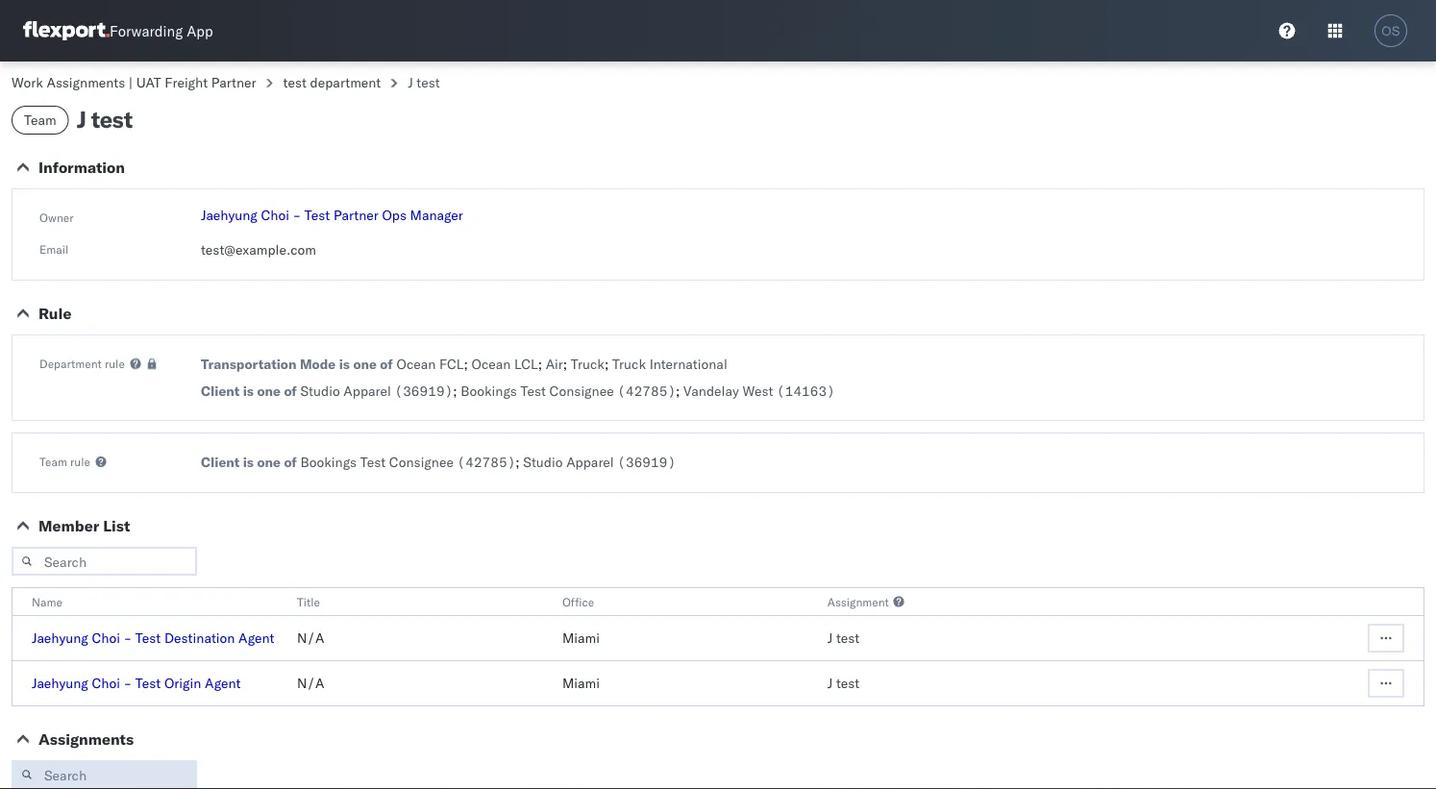 Task type: describe. For each thing, give the bounding box(es) containing it.
jaehyung for jaehyung choi - test origin agent
[[32, 675, 88, 692]]

one for bookings test consignee (42785)
[[257, 454, 281, 471]]

bookings test consignee (42785) ; studio apparel (36919)
[[301, 454, 676, 471]]

0 vertical spatial assignments
[[47, 74, 125, 91]]

jaehyung for jaehyung choi - test destination agent
[[32, 630, 88, 647]]

of for bookings test consignee (42785)
[[284, 454, 297, 471]]

forwarding app link
[[23, 21, 213, 40]]

test department
[[283, 74, 381, 91]]

test department link
[[283, 74, 381, 91]]

1 truck from the left
[[571, 356, 605, 373]]

1 ocean from the left
[[397, 356, 436, 373]]

ocean fcl ; ocean lcl ; air ; truck ; truck international
[[397, 356, 728, 373]]

jaehyung choi - test partner ops manager
[[201, 207, 463, 224]]

1 horizontal spatial consignee
[[550, 383, 614, 400]]

is for studio apparel (36919)
[[243, 383, 254, 400]]

(14163)
[[777, 383, 836, 400]]

flexport. image
[[23, 21, 110, 40]]

title
[[297, 595, 320, 609]]

2 ocean from the left
[[472, 356, 511, 373]]

mode
[[300, 356, 336, 373]]

work assignments | uat freight partner link
[[12, 74, 256, 91]]

0 horizontal spatial apparel
[[344, 383, 391, 400]]

information
[[38, 158, 125, 177]]

team for team rule
[[39, 454, 67, 469]]

0 vertical spatial one
[[353, 356, 377, 373]]

1 vertical spatial partner
[[334, 207, 379, 224]]

team for team
[[24, 112, 56, 128]]

freight
[[165, 74, 208, 91]]

jaehyung for jaehyung choi - test partner ops manager
[[201, 207, 258, 224]]

origin
[[164, 675, 201, 692]]

client for studio apparel (36919)
[[201, 383, 240, 400]]

1 vertical spatial studio
[[523, 454, 563, 471]]

lcl
[[515, 356, 538, 373]]

manager
[[410, 207, 463, 224]]

- for destination
[[124, 630, 132, 647]]

jaehyung choi - test origin agent
[[32, 675, 241, 692]]

list
[[103, 516, 130, 536]]

app
[[187, 22, 213, 40]]

0 vertical spatial is
[[339, 356, 350, 373]]

department rule
[[39, 356, 125, 371]]

is for bookings test consignee (42785)
[[243, 454, 254, 471]]

0 vertical spatial studio
[[301, 383, 340, 400]]

0 vertical spatial of
[[380, 356, 393, 373]]

vandelay
[[684, 383, 739, 400]]

agent for jaehyung choi - test origin agent
[[205, 675, 241, 692]]

n/a for jaehyung choi - test destination agent
[[297, 630, 325, 647]]

transportation mode is one of
[[201, 356, 393, 373]]

choi for partner
[[261, 207, 289, 224]]

client is one of for bookings test consignee (42785)
[[201, 454, 297, 471]]

miami for jaehyung choi - test origin agent
[[562, 675, 600, 692]]

- for origin
[[124, 675, 132, 692]]

air
[[546, 356, 563, 373]]

1 vertical spatial (42785)
[[457, 454, 516, 471]]

jaehyung choi - test destination agent
[[32, 630, 275, 647]]

studio apparel (36919) ; bookings test consignee (42785) ; vandelay west (14163)
[[301, 383, 836, 400]]

one for studio apparel (36919)
[[257, 383, 281, 400]]

1 vertical spatial assignments
[[38, 730, 134, 749]]

1 horizontal spatial bookings
[[461, 383, 517, 400]]

fcl
[[440, 356, 464, 373]]



Task type: vqa. For each thing, say whether or not it's contained in the screenshot.
5th 458574 from the bottom
no



Task type: locate. For each thing, give the bounding box(es) containing it.
agent right origin
[[205, 675, 241, 692]]

0 horizontal spatial rule
[[70, 454, 90, 469]]

1 vertical spatial of
[[284, 383, 297, 400]]

1 miami from the top
[[562, 630, 600, 647]]

1 horizontal spatial truck
[[612, 356, 646, 373]]

1 vertical spatial miami
[[562, 675, 600, 692]]

0 horizontal spatial consignee
[[389, 454, 454, 471]]

1 vertical spatial search text field
[[12, 761, 197, 790]]

2 vertical spatial of
[[284, 454, 297, 471]]

- up jaehyung choi - test origin agent
[[124, 630, 132, 647]]

destination
[[164, 630, 235, 647]]

ocean
[[397, 356, 436, 373], [472, 356, 511, 373]]

agent for jaehyung choi - test destination agent
[[239, 630, 275, 647]]

1 vertical spatial agent
[[205, 675, 241, 692]]

ocean left "lcl"
[[472, 356, 511, 373]]

os button
[[1369, 9, 1414, 53]]

work assignments | uat freight partner
[[12, 74, 256, 91]]

truck left international
[[612, 356, 646, 373]]

1 vertical spatial choi
[[92, 630, 120, 647]]

choi down jaehyung choi - test destination agent
[[92, 675, 120, 692]]

of
[[380, 356, 393, 373], [284, 383, 297, 400], [284, 454, 297, 471]]

1 horizontal spatial studio
[[523, 454, 563, 471]]

2 vertical spatial -
[[124, 675, 132, 692]]

1 vertical spatial one
[[257, 383, 281, 400]]

1 vertical spatial n/a
[[297, 675, 325, 692]]

0 vertical spatial client
[[201, 383, 240, 400]]

1 vertical spatial rule
[[70, 454, 90, 469]]

2 truck from the left
[[612, 356, 646, 373]]

apparel down transportation mode is one of
[[344, 383, 391, 400]]

consignee
[[550, 383, 614, 400], [389, 454, 454, 471]]

1 vertical spatial (36919)
[[618, 454, 676, 471]]

- up the test@example.com
[[293, 207, 301, 224]]

bookings
[[461, 383, 517, 400], [301, 454, 357, 471]]

-
[[293, 207, 301, 224], [124, 630, 132, 647], [124, 675, 132, 692]]

0 vertical spatial consignee
[[550, 383, 614, 400]]

1 search text field from the top
[[12, 547, 197, 576]]

2 vertical spatial is
[[243, 454, 254, 471]]

uat
[[136, 74, 161, 91]]

department
[[310, 74, 381, 91]]

apparel
[[344, 383, 391, 400], [567, 454, 614, 471]]

0 horizontal spatial partner
[[211, 74, 256, 91]]

1 vertical spatial is
[[243, 383, 254, 400]]

1 vertical spatial -
[[124, 630, 132, 647]]

0 vertical spatial partner
[[211, 74, 256, 91]]

office
[[562, 595, 595, 609]]

choi up the test@example.com
[[261, 207, 289, 224]]

1 horizontal spatial partner
[[334, 207, 379, 224]]

0 horizontal spatial bookings
[[301, 454, 357, 471]]

search text field for member list
[[12, 547, 197, 576]]

assignment
[[828, 595, 889, 609]]

assignments down jaehyung choi - test origin agent link
[[38, 730, 134, 749]]

0 vertical spatial jaehyung
[[201, 207, 258, 224]]

1 horizontal spatial rule
[[105, 356, 125, 371]]

1 horizontal spatial (42785)
[[618, 383, 676, 400]]

0 vertical spatial (42785)
[[618, 383, 676, 400]]

miami
[[562, 630, 600, 647], [562, 675, 600, 692]]

0 horizontal spatial (36919)
[[395, 383, 453, 400]]

0 horizontal spatial truck
[[571, 356, 605, 373]]

test for jaehyung choi - test partner ops manager
[[305, 207, 330, 224]]

rule
[[105, 356, 125, 371], [70, 454, 90, 469]]

ocean left fcl
[[397, 356, 436, 373]]

international
[[650, 356, 728, 373]]

team rule
[[39, 454, 90, 469]]

0 horizontal spatial (42785)
[[457, 454, 516, 471]]

2 vertical spatial one
[[257, 454, 281, 471]]

truck right air
[[571, 356, 605, 373]]

2 n/a from the top
[[297, 675, 325, 692]]

0 horizontal spatial studio
[[301, 383, 340, 400]]

member list
[[38, 516, 130, 536]]

partner left ops
[[334, 207, 379, 224]]

2 client from the top
[[201, 454, 240, 471]]

team up member
[[39, 454, 67, 469]]

0 vertical spatial search text field
[[12, 547, 197, 576]]

member
[[38, 516, 99, 536]]

0 vertical spatial team
[[24, 112, 56, 128]]

1 vertical spatial jaehyung
[[32, 630, 88, 647]]

0 vertical spatial -
[[293, 207, 301, 224]]

1 client is one of from the top
[[201, 383, 297, 400]]

(36919)
[[395, 383, 453, 400], [618, 454, 676, 471]]

name
[[32, 595, 62, 609]]

test for jaehyung choi - test destination agent
[[135, 630, 161, 647]]

0 vertical spatial choi
[[261, 207, 289, 224]]

email
[[39, 242, 69, 256]]

1 horizontal spatial apparel
[[567, 454, 614, 471]]

choi for origin
[[92, 675, 120, 692]]

client for bookings test consignee (42785)
[[201, 454, 240, 471]]

client is one of
[[201, 383, 297, 400], [201, 454, 297, 471]]

choi up jaehyung choi - test origin agent
[[92, 630, 120, 647]]

studio down 'mode'
[[301, 383, 340, 400]]

team down 'work'
[[24, 112, 56, 128]]

assignments left |
[[47, 74, 125, 91]]

rule for team rule
[[70, 454, 90, 469]]

0 vertical spatial (36919)
[[395, 383, 453, 400]]

of for studio apparel (36919)
[[284, 383, 297, 400]]

one
[[353, 356, 377, 373], [257, 383, 281, 400], [257, 454, 281, 471]]

choi for destination
[[92, 630, 120, 647]]

1 client from the top
[[201, 383, 240, 400]]

west
[[743, 383, 774, 400]]

0 horizontal spatial ocean
[[397, 356, 436, 373]]

2 search text field from the top
[[12, 761, 197, 790]]

0 vertical spatial apparel
[[344, 383, 391, 400]]

partner right freight
[[211, 74, 256, 91]]

2 miami from the top
[[562, 675, 600, 692]]

transportation
[[201, 356, 297, 373]]

os
[[1382, 24, 1401, 38]]

search text field for assignments
[[12, 761, 197, 790]]

;
[[464, 356, 468, 373], [538, 356, 542, 373], [563, 356, 568, 373], [605, 356, 609, 373], [453, 383, 457, 400], [676, 383, 680, 400], [516, 454, 520, 471]]

studio down studio apparel (36919) ; bookings test consignee (42785) ; vandelay west (14163)
[[523, 454, 563, 471]]

2 client is one of from the top
[[201, 454, 297, 471]]

1 horizontal spatial ocean
[[472, 356, 511, 373]]

1 vertical spatial apparel
[[567, 454, 614, 471]]

ops
[[382, 207, 407, 224]]

client
[[201, 383, 240, 400], [201, 454, 240, 471]]

0 vertical spatial bookings
[[461, 383, 517, 400]]

- down jaehyung choi - test destination agent
[[124, 675, 132, 692]]

1 horizontal spatial (36919)
[[618, 454, 676, 471]]

1 vertical spatial client is one of
[[201, 454, 297, 471]]

0 vertical spatial agent
[[239, 630, 275, 647]]

rule
[[38, 304, 72, 323]]

choi
[[261, 207, 289, 224], [92, 630, 120, 647], [92, 675, 120, 692]]

assignments
[[47, 74, 125, 91], [38, 730, 134, 749]]

|
[[129, 74, 133, 91]]

0 vertical spatial client is one of
[[201, 383, 297, 400]]

n/a for jaehyung choi - test origin agent
[[297, 675, 325, 692]]

jaehyung choi - test partner ops manager link
[[201, 207, 463, 224]]

test for jaehyung choi - test origin agent
[[135, 675, 161, 692]]

0 vertical spatial n/a
[[297, 630, 325, 647]]

rule for department rule
[[105, 356, 125, 371]]

- for partner
[[293, 207, 301, 224]]

miami for jaehyung choi - test destination agent
[[562, 630, 600, 647]]

jaehyung choi - test destination agent link
[[32, 630, 275, 647]]

j test
[[408, 74, 440, 91], [77, 105, 132, 134], [828, 630, 860, 647], [828, 675, 860, 692]]

(42785)
[[618, 383, 676, 400], [457, 454, 516, 471]]

rule right 'department'
[[105, 356, 125, 371]]

1 vertical spatial bookings
[[301, 454, 357, 471]]

Search text field
[[12, 547, 197, 576], [12, 761, 197, 790]]

n/a
[[297, 630, 325, 647], [297, 675, 325, 692]]

work
[[12, 74, 43, 91]]

test
[[283, 74, 307, 91], [417, 74, 440, 91], [91, 105, 132, 134], [837, 630, 860, 647], [837, 675, 860, 692]]

studio
[[301, 383, 340, 400], [523, 454, 563, 471]]

2 vertical spatial jaehyung
[[32, 675, 88, 692]]

rule up member list
[[70, 454, 90, 469]]

jaehyung
[[201, 207, 258, 224], [32, 630, 88, 647], [32, 675, 88, 692]]

test@example.com
[[201, 241, 316, 258]]

1 vertical spatial consignee
[[389, 454, 454, 471]]

partner
[[211, 74, 256, 91], [334, 207, 379, 224]]

agent right destination on the left
[[239, 630, 275, 647]]

client is one of for studio apparel (36919)
[[201, 383, 297, 400]]

forwarding
[[110, 22, 183, 40]]

truck
[[571, 356, 605, 373], [612, 356, 646, 373]]

department
[[39, 356, 102, 371]]

is
[[339, 356, 350, 373], [243, 383, 254, 400], [243, 454, 254, 471]]

jaehyung choi - test origin agent link
[[32, 675, 241, 692]]

test
[[305, 207, 330, 224], [521, 383, 546, 400], [360, 454, 386, 471], [135, 630, 161, 647], [135, 675, 161, 692]]

1 vertical spatial team
[[39, 454, 67, 469]]

0 vertical spatial rule
[[105, 356, 125, 371]]

1 n/a from the top
[[297, 630, 325, 647]]

j
[[408, 74, 413, 91], [77, 105, 86, 134], [828, 630, 833, 647], [828, 675, 833, 692]]

owner
[[39, 210, 74, 225]]

agent
[[239, 630, 275, 647], [205, 675, 241, 692]]

apparel down studio apparel (36919) ; bookings test consignee (42785) ; vandelay west (14163)
[[567, 454, 614, 471]]

forwarding app
[[110, 22, 213, 40]]

1 vertical spatial client
[[201, 454, 240, 471]]

0 vertical spatial miami
[[562, 630, 600, 647]]

team
[[24, 112, 56, 128], [39, 454, 67, 469]]

2 vertical spatial choi
[[92, 675, 120, 692]]



